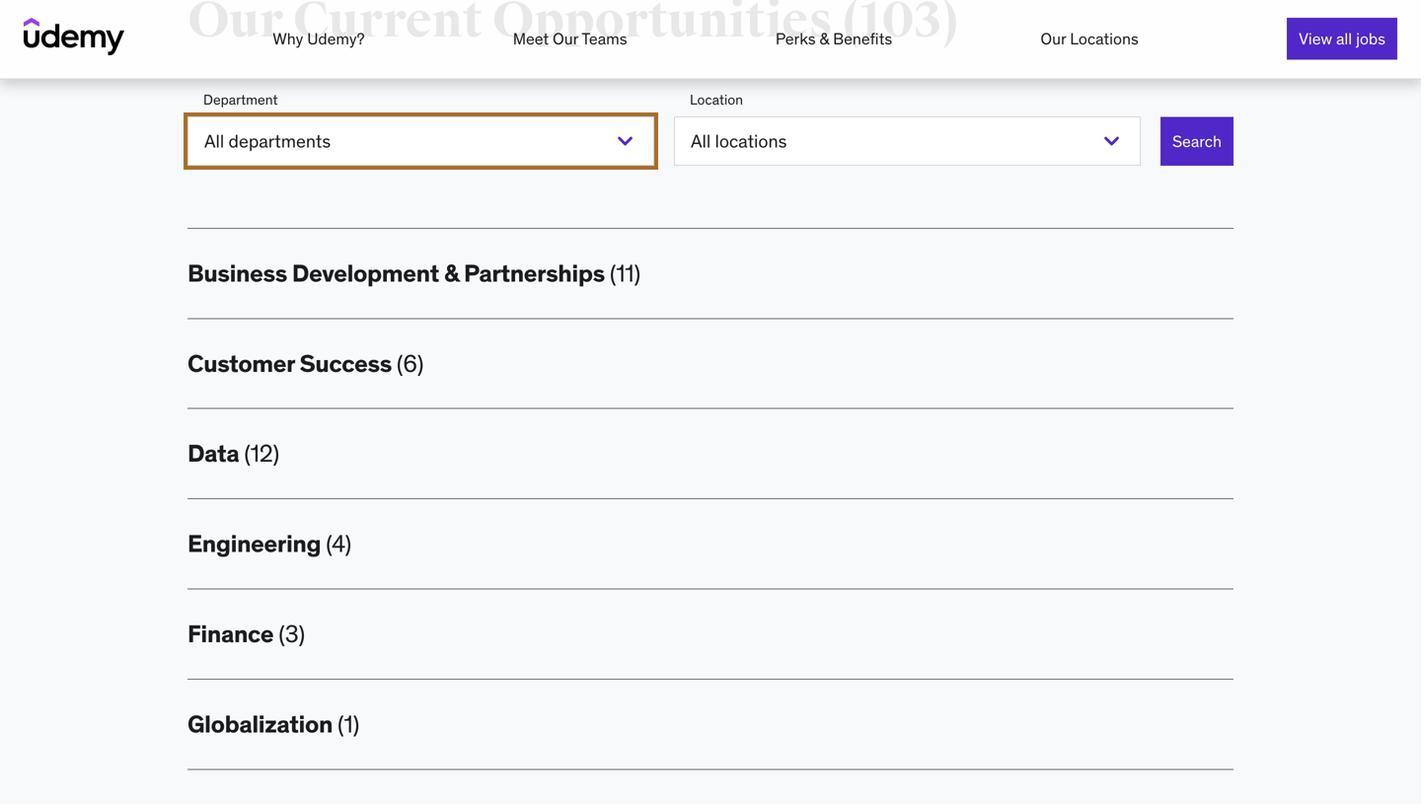 Task type: describe. For each thing, give the bounding box(es) containing it.
(3)
[[279, 619, 305, 649]]

(6)
[[397, 349, 424, 378]]

success
[[300, 349, 392, 378]]

udemy?
[[307, 29, 365, 49]]

development
[[292, 258, 439, 288]]

(12)
[[244, 439, 279, 469]]

our locations
[[1041, 29, 1139, 49]]

meet our teams
[[513, 29, 627, 49]]

udemy image
[[24, 18, 124, 55]]

teams
[[582, 29, 627, 49]]

why udemy? link
[[273, 29, 365, 49]]

all
[[1336, 29, 1352, 49]]

engineering (4)
[[188, 529, 351, 559]]

partnerships
[[464, 258, 605, 288]]

perks
[[776, 29, 816, 49]]

finance
[[188, 619, 274, 649]]

(1)
[[338, 710, 359, 739]]

meet our teams link
[[513, 29, 627, 49]]

globalization
[[188, 710, 333, 739]]

(11)
[[610, 258, 640, 288]]

why udemy?
[[273, 29, 365, 49]]



Task type: locate. For each thing, give the bounding box(es) containing it.
2 our from the left
[[1041, 29, 1066, 49]]

our left locations
[[1041, 29, 1066, 49]]

business development & partnerships (11)
[[188, 258, 640, 288]]

perks & benefits link
[[776, 29, 892, 49]]

data
[[188, 439, 239, 469]]

search button
[[1161, 117, 1234, 166]]

locations
[[1070, 29, 1139, 49]]

view all jobs
[[1299, 29, 1386, 49]]

data (12)
[[188, 439, 279, 469]]

0 horizontal spatial &
[[444, 258, 459, 288]]

0 horizontal spatial our
[[553, 29, 578, 49]]

customer
[[188, 349, 295, 378]]

perks & benefits
[[776, 29, 892, 49]]

1 our from the left
[[553, 29, 578, 49]]

0 vertical spatial &
[[820, 29, 829, 49]]

1 vertical spatial &
[[444, 258, 459, 288]]

search
[[1173, 131, 1222, 151]]

none search field containing search
[[188, 59, 1234, 202]]

our
[[553, 29, 578, 49], [1041, 29, 1066, 49]]

finance (3)
[[188, 619, 305, 649]]

our locations link
[[1041, 29, 1139, 49]]

1 horizontal spatial our
[[1041, 29, 1066, 49]]

department
[[203, 91, 278, 108]]

None search field
[[188, 59, 1234, 202]]

view
[[1299, 29, 1333, 49]]

view all jobs link
[[1287, 18, 1398, 60]]

why
[[273, 29, 303, 49]]

business
[[188, 258, 287, 288]]

&
[[820, 29, 829, 49], [444, 258, 459, 288]]

meet
[[513, 29, 549, 49]]

(4)
[[326, 529, 351, 559]]

customer success (6)
[[188, 349, 424, 378]]

engineering
[[188, 529, 321, 559]]

location
[[690, 91, 743, 108]]

globalization (1)
[[188, 710, 359, 739]]

& right perks
[[820, 29, 829, 49]]

our right meet
[[553, 29, 578, 49]]

benefits
[[833, 29, 892, 49]]

1 horizontal spatial &
[[820, 29, 829, 49]]

& left partnerships
[[444, 258, 459, 288]]

jobs
[[1356, 29, 1386, 49]]



Task type: vqa. For each thing, say whether or not it's contained in the screenshot.
Our
yes



